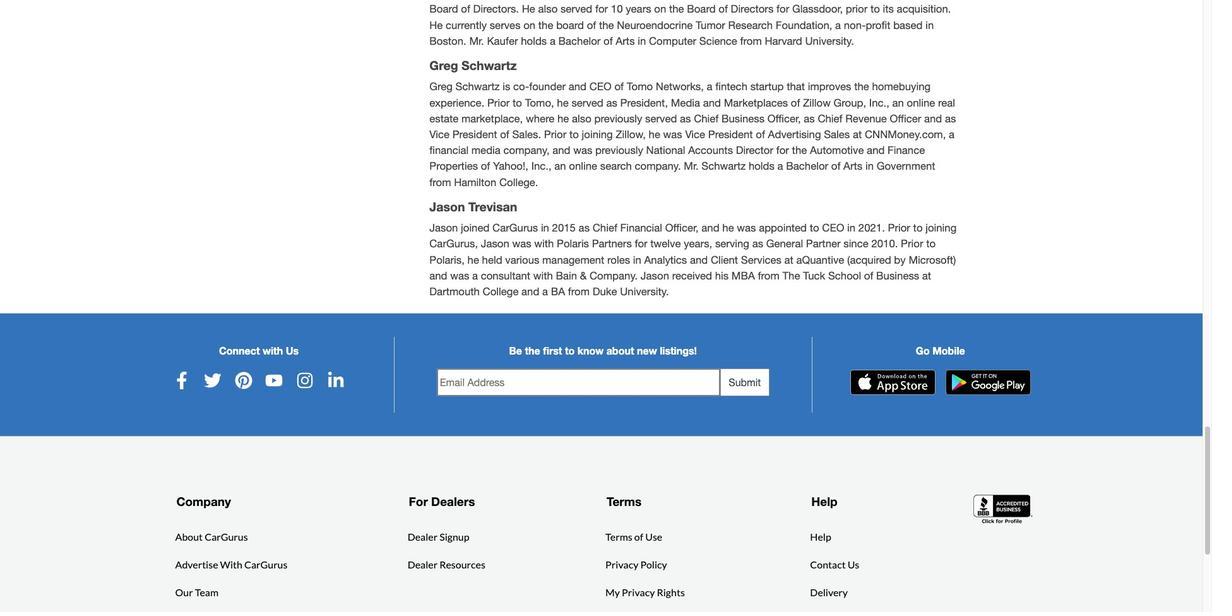 Task type: locate. For each thing, give the bounding box(es) containing it.
1 horizontal spatial joining
[[926, 222, 957, 234]]

president up the media
[[453, 128, 497, 141]]

joining inside greg schwartz is co-founder and ceo of tomo networks, a fintech startup that improves the homebuying experience. prior to tomo, he served as president, media and marketplaces of zillow group, inc., an online real estate marketplace, where he also previously served as chief business officer, as chief revenue officer and as vice president of sales. prior to joining zillow, he was vice president of advertising sales at cnnmoney.com, a financial media company, and was previously national accounts director for the automotive and finance properties of yahoo!, inc., an online search company. mr. schwartz holds a bachelor of arts in government from hamilton college.
[[582, 128, 613, 141]]

was up serving
[[737, 222, 756, 234]]

twitter image
[[204, 372, 222, 390]]

yahoo!,
[[493, 160, 529, 173]]

hamilton
[[454, 176, 497, 189]]

networks,
[[656, 80, 704, 93]]

business down marketplaces
[[722, 112, 765, 125]]

cargurus up 'with'
[[205, 531, 248, 543]]

a
[[707, 80, 713, 93], [949, 128, 955, 141], [778, 160, 784, 173], [472, 270, 478, 282], [543, 285, 548, 298]]

2 horizontal spatial the
[[855, 80, 870, 93]]

greg for greg schwartz is co-founder and ceo of tomo networks, a fintech startup that improves the homebuying experience. prior to tomo, he served as president, media and marketplaces of zillow group, inc., an online real estate marketplace, where he also previously served as chief business officer, as chief revenue officer and as vice president of sales. prior to joining zillow, he was vice president of advertising sales at cnnmoney.com, a financial media company, and was previously national accounts director for the automotive and finance properties of yahoo!, inc., an online search company. mr. schwartz holds a bachelor of arts in government from hamilton college.
[[430, 80, 453, 93]]

joined
[[461, 222, 490, 234]]

company.
[[635, 160, 681, 173]]

chief up partners
[[593, 222, 618, 234]]

1 horizontal spatial served
[[645, 112, 677, 125]]

tuck
[[803, 270, 826, 282]]

our
[[175, 586, 193, 598]]

online
[[907, 96, 936, 109], [569, 160, 598, 173]]

in right roles
[[633, 254, 642, 266]]

business inside greg schwartz is co-founder and ceo of tomo networks, a fintech startup that improves the homebuying experience. prior to tomo, he served as president, media and marketplaces of zillow group, inc., an online real estate marketplace, where he also previously served as chief business officer, as chief revenue officer and as vice president of sales. prior to joining zillow, he was vice president of advertising sales at cnnmoney.com, a financial media company, and was previously national accounts director for the automotive and finance properties of yahoo!, inc., an online search company. mr. schwartz holds a bachelor of arts in government from hamilton college.
[[722, 112, 765, 125]]

at up the at the right of the page
[[785, 254, 794, 266]]

0 horizontal spatial us
[[286, 345, 299, 357]]

2 horizontal spatial chief
[[818, 112, 843, 125]]

terms of use
[[606, 531, 663, 543]]

dealer
[[408, 531, 438, 543], [408, 559, 438, 571]]

and
[[569, 80, 587, 93], [703, 96, 721, 109], [925, 112, 943, 125], [553, 144, 571, 157], [867, 144, 885, 157], [702, 222, 720, 234], [690, 254, 708, 266], [430, 270, 448, 282], [522, 285, 540, 298]]

terms up privacy policy
[[606, 531, 633, 543]]

an down homebuying
[[893, 96, 904, 109]]

and left "finance"
[[867, 144, 885, 157]]

1 vertical spatial cargurus
[[205, 531, 248, 543]]

roles
[[608, 254, 630, 266]]

online up officer
[[907, 96, 936, 109]]

a left "fintech"
[[707, 80, 713, 93]]

privacy up my
[[606, 559, 639, 571]]

0 horizontal spatial president
[[453, 128, 497, 141]]

management
[[543, 254, 605, 266]]

national
[[646, 144, 686, 157]]

schwartz down greg schwartz on the top
[[456, 80, 500, 93]]

a up dartmouth
[[472, 270, 478, 282]]

1 horizontal spatial at
[[853, 128, 862, 141]]

1 horizontal spatial an
[[893, 96, 904, 109]]

0 horizontal spatial business
[[722, 112, 765, 125]]

terms for terms
[[607, 494, 642, 509]]

to
[[513, 96, 522, 109], [570, 128, 579, 141], [810, 222, 820, 234], [914, 222, 923, 234], [927, 238, 936, 250], [565, 345, 575, 357]]

he
[[557, 96, 569, 109], [558, 112, 569, 125], [649, 128, 661, 141], [723, 222, 734, 234], [468, 254, 479, 266]]

an right yahoo!,
[[555, 160, 566, 173]]

1 president from the left
[[453, 128, 497, 141]]

real
[[939, 96, 956, 109]]

0 horizontal spatial at
[[785, 254, 794, 266]]

as up polaris
[[579, 222, 590, 234]]

microsoft)
[[909, 254, 956, 266]]

served up also
[[572, 96, 604, 109]]

by
[[895, 254, 906, 266]]

financial
[[621, 222, 663, 234]]

dealer left signup
[[408, 531, 438, 543]]

of down marketplace,
[[500, 128, 510, 141]]

privacy policy
[[606, 559, 667, 571]]

officer, inside greg schwartz is co-founder and ceo of tomo networks, a fintech startup that improves the homebuying experience. prior to tomo, he served as president, media and marketplaces of zillow group, inc., an online real estate marketplace, where he also previously served as chief business officer, as chief revenue officer and as vice president of sales. prior to joining zillow, he was vice president of advertising sales at cnnmoney.com, a financial media company, and was previously national accounts director for the automotive and finance properties of yahoo!, inc., an online search company. mr. schwartz holds a bachelor of arts in government from hamilton college.
[[768, 112, 801, 125]]

served down president,
[[645, 112, 677, 125]]

greg schwartz is co-founder and ceo of tomo networks, a fintech startup that improves the homebuying experience. prior to tomo, he served as president, media and marketplaces of zillow group, inc., an online real estate marketplace, where he also previously served as chief business officer, as chief revenue officer and as vice president of sales. prior to joining zillow, he was vice president of advertising sales at cnnmoney.com, a financial media company, and was previously national accounts director for the automotive and finance properties of yahoo!, inc., an online search company. mr. schwartz holds a bachelor of arts in government from hamilton college.
[[430, 80, 956, 189]]

president
[[453, 128, 497, 141], [708, 128, 753, 141]]

officer, up years, on the right of the page
[[666, 222, 699, 234]]

of inside 'jason joined cargurus in 2015 as chief financial officer, and he was appointed to ceo in 2021. prior to joining cargurus, jason was with polaris partners for twelve years, serving as general partner since 2010. prior to polaris, he held various management roles in analytics and client services at aquantive (acquired by microsoft) and was a consultant with bain & company. jason received his mba from the tuck school of business at dartmouth college and a ba from duke university.'
[[865, 270, 874, 282]]

0 horizontal spatial from
[[430, 176, 451, 189]]

1 horizontal spatial business
[[877, 270, 920, 282]]

was
[[664, 128, 683, 141], [574, 144, 593, 157], [737, 222, 756, 234], [513, 238, 532, 250], [450, 270, 470, 282]]

cargurus for with
[[244, 559, 288, 571]]

board of directors element
[[425, 0, 964, 300]]

0 horizontal spatial inc.,
[[532, 160, 552, 173]]

jason up university.
[[641, 270, 669, 282]]

2 dealer from the top
[[408, 559, 438, 571]]

from down the &
[[568, 285, 590, 298]]

with up youtube icon
[[263, 345, 283, 357]]

cargurus
[[493, 222, 538, 234], [205, 531, 248, 543], [244, 559, 288, 571]]

1 horizontal spatial the
[[792, 144, 807, 157]]

my
[[606, 586, 620, 598]]

vice up 'accounts'
[[686, 128, 706, 141]]

previously up search
[[596, 144, 644, 157]]

officer, inside 'jason joined cargurus in 2015 as chief financial officer, and he was appointed to ceo in 2021. prior to joining cargurus, jason was with polaris partners for twelve years, serving as general partner since 2010. prior to polaris, he held various management roles in analytics and client services at aquantive (acquired by microsoft) and was a consultant with bain & company. jason received his mba from the tuck school of business at dartmouth college and a ba from duke university.'
[[666, 222, 699, 234]]

terms for terms of use
[[606, 531, 633, 543]]

vice down estate
[[430, 128, 450, 141]]

privacy right my
[[622, 586, 655, 598]]

1 vertical spatial from
[[758, 270, 780, 282]]

inc., up revenue
[[870, 96, 890, 109]]

greg schwartz element
[[425, 58, 964, 191]]

be
[[509, 345, 522, 357]]

0 horizontal spatial joining
[[582, 128, 613, 141]]

partners
[[592, 238, 632, 250]]

help up help link
[[812, 494, 838, 509]]

0 vertical spatial joining
[[582, 128, 613, 141]]

2 horizontal spatial from
[[758, 270, 780, 282]]

1 dealer from the top
[[408, 531, 438, 543]]

0 vertical spatial dealer
[[408, 531, 438, 543]]

the up group, at the right
[[855, 80, 870, 93]]

2 greg from the top
[[430, 80, 453, 93]]

he down founder
[[557, 96, 569, 109]]

1 vertical spatial help
[[811, 531, 832, 543]]

0 horizontal spatial for
[[635, 238, 648, 250]]

with
[[220, 559, 242, 571]]

0 vertical spatial greg
[[430, 58, 458, 73]]

signup
[[440, 531, 470, 543]]

the down advertising
[[792, 144, 807, 157]]

at down revenue
[[853, 128, 862, 141]]

schwartz down 'accounts'
[[702, 160, 746, 173]]

for down the financial
[[635, 238, 648, 250]]

bachelor
[[787, 160, 829, 173]]

greg
[[430, 58, 458, 73], [430, 80, 453, 93]]

0 vertical spatial ceo
[[590, 80, 612, 93]]

1 vertical spatial served
[[645, 112, 677, 125]]

previously
[[595, 112, 643, 125], [596, 144, 644, 157]]

cargurus down 'trevisan'
[[493, 222, 538, 234]]

1 vertical spatial for
[[635, 238, 648, 250]]

at
[[853, 128, 862, 141], [785, 254, 794, 266], [923, 270, 932, 282]]

1 vertical spatial greg
[[430, 80, 453, 93]]

president,
[[621, 96, 668, 109]]

my privacy rights link
[[606, 585, 685, 600]]

0 vertical spatial for
[[777, 144, 789, 157]]

the
[[855, 80, 870, 93], [792, 144, 807, 157], [525, 345, 541, 357]]

help
[[812, 494, 838, 509], [811, 531, 832, 543]]

the right be
[[525, 345, 541, 357]]

a left ba
[[543, 285, 548, 298]]

0 vertical spatial at
[[853, 128, 862, 141]]

1 greg from the top
[[430, 58, 458, 73]]

joining inside 'jason joined cargurus in 2015 as chief financial officer, and he was appointed to ceo in 2021. prior to joining cargurus, jason was with polaris partners for twelve years, serving as general partner since 2010. prior to polaris, he held various management roles in analytics and client services at aquantive (acquired by microsoft) and was a consultant with bain & company. jason received his mba from the tuck school of business at dartmouth college and a ba from duke university.'
[[926, 222, 957, 234]]

first
[[543, 345, 562, 357]]

also
[[572, 112, 592, 125]]

dealer down dealer signup link
[[408, 559, 438, 571]]

joining up microsoft)
[[926, 222, 957, 234]]

cnnmoney.com,
[[865, 128, 946, 141]]

get it on google play image
[[946, 370, 1031, 395]]

with down 2015
[[535, 238, 554, 250]]

1 vertical spatial an
[[555, 160, 566, 173]]

1 horizontal spatial president
[[708, 128, 753, 141]]

co-
[[513, 80, 529, 93]]

from
[[430, 176, 451, 189], [758, 270, 780, 282], [568, 285, 590, 298]]

dealer for dealer signup
[[408, 531, 438, 543]]

1 horizontal spatial for
[[777, 144, 789, 157]]

an
[[893, 96, 904, 109], [555, 160, 566, 173]]

0 vertical spatial online
[[907, 96, 936, 109]]

0 vertical spatial from
[[430, 176, 451, 189]]

from down services
[[758, 270, 780, 282]]

he left also
[[558, 112, 569, 125]]

was up the national
[[664, 128, 683, 141]]

0 vertical spatial cargurus
[[493, 222, 538, 234]]

contact
[[811, 559, 846, 571]]

ceo up also
[[590, 80, 612, 93]]

university.
[[620, 285, 669, 298]]

with up ba
[[534, 270, 553, 282]]

0 horizontal spatial vice
[[430, 128, 450, 141]]

duke
[[593, 285, 617, 298]]

as up services
[[753, 238, 764, 250]]

finance
[[888, 144, 925, 157]]

joining down also
[[582, 128, 613, 141]]

chief down the media
[[694, 112, 719, 125]]

us
[[286, 345, 299, 357], [848, 559, 860, 571]]

and down years, on the right of the page
[[690, 254, 708, 266]]

1 vertical spatial ceo
[[823, 222, 845, 234]]

of down (acquired
[[865, 270, 874, 282]]

2 vertical spatial cargurus
[[244, 559, 288, 571]]

president up 'accounts'
[[708, 128, 753, 141]]

1 vertical spatial online
[[569, 160, 598, 173]]

cargurus inside 'jason joined cargurus in 2015 as chief financial officer, and he was appointed to ceo in 2021. prior to joining cargurus, jason was with polaris partners for twelve years, serving as general partner since 2010. prior to polaris, he held various management roles in analytics and client services at aquantive (acquired by microsoft) and was a consultant with bain & company. jason received his mba from the tuck school of business at dartmouth college and a ba from duke university.'
[[493, 222, 538, 234]]

trevisan
[[469, 199, 517, 214]]

terms up terms of use
[[607, 494, 642, 509]]

officer, up advertising
[[768, 112, 801, 125]]

government
[[877, 160, 936, 173]]

schwartz for greg schwartz
[[462, 58, 517, 73]]

0 vertical spatial the
[[855, 80, 870, 93]]

of
[[615, 80, 624, 93], [791, 96, 800, 109], [500, 128, 510, 141], [756, 128, 765, 141], [481, 160, 490, 173], [832, 160, 841, 173], [865, 270, 874, 282], [635, 531, 644, 543]]

us right contact
[[848, 559, 860, 571]]

us up instagram icon
[[286, 345, 299, 357]]

business
[[722, 112, 765, 125], [877, 270, 920, 282]]

1 vertical spatial dealer
[[408, 559, 438, 571]]

advertise
[[175, 559, 218, 571]]

0 vertical spatial business
[[722, 112, 765, 125]]

ceo inside 'jason joined cargurus in 2015 as chief financial officer, and he was appointed to ceo in 2021. prior to joining cargurus, jason was with polaris partners for twelve years, serving as general partner since 2010. prior to polaris, he held various management roles in analytics and client services at aquantive (acquired by microsoft) and was a consultant with bain & company. jason received his mba from the tuck school of business at dartmouth college and a ba from duke university.'
[[823, 222, 845, 234]]

director
[[736, 144, 774, 157]]

polaris,
[[430, 254, 465, 266]]

at down microsoft)
[[923, 270, 932, 282]]

1 vertical spatial with
[[534, 270, 553, 282]]

and down "fintech"
[[703, 96, 721, 109]]

0 vertical spatial an
[[893, 96, 904, 109]]

1 horizontal spatial chief
[[694, 112, 719, 125]]

was up dartmouth
[[450, 270, 470, 282]]

privacy
[[606, 559, 639, 571], [622, 586, 655, 598]]

about
[[607, 345, 634, 357]]

he up serving
[[723, 222, 734, 234]]

0 vertical spatial terms
[[607, 494, 642, 509]]

and up years, on the right of the page
[[702, 222, 720, 234]]

prior up 2010.
[[888, 222, 911, 234]]

prior
[[488, 96, 510, 109], [544, 128, 567, 141], [888, 222, 911, 234], [901, 238, 924, 250]]

schwartz up is
[[462, 58, 517, 73]]

chief inside 'jason joined cargurus in 2015 as chief financial officer, and he was appointed to ceo in 2021. prior to joining cargurus, jason was with polaris partners for twelve years, serving as general partner since 2010. prior to polaris, he held various management roles in analytics and client services at aquantive (acquired by microsoft) and was a consultant with bain & company. jason received his mba from the tuck school of business at dartmouth college and a ba from duke university.'
[[593, 222, 618, 234]]

0 horizontal spatial chief
[[593, 222, 618, 234]]

business down 'by'
[[877, 270, 920, 282]]

for
[[777, 144, 789, 157], [635, 238, 648, 250]]

0 vertical spatial inc.,
[[870, 96, 890, 109]]

1 vertical spatial terms
[[606, 531, 633, 543]]

2 vertical spatial at
[[923, 270, 932, 282]]

youtube image
[[266, 372, 283, 390]]

for down advertising
[[777, 144, 789, 157]]

2 horizontal spatial at
[[923, 270, 932, 282]]

0 horizontal spatial ceo
[[590, 80, 612, 93]]

0 horizontal spatial officer,
[[666, 222, 699, 234]]

1 vertical spatial inc.,
[[532, 160, 552, 173]]

0 horizontal spatial online
[[569, 160, 598, 173]]

with
[[535, 238, 554, 250], [534, 270, 553, 282], [263, 345, 283, 357]]

0 horizontal spatial served
[[572, 96, 604, 109]]

1 vertical spatial officer,
[[666, 222, 699, 234]]

0 vertical spatial privacy
[[606, 559, 639, 571]]

1 horizontal spatial officer,
[[768, 112, 801, 125]]

a down "real"
[[949, 128, 955, 141]]

1 horizontal spatial vice
[[686, 128, 706, 141]]

in
[[866, 160, 874, 173], [541, 222, 549, 234], [848, 222, 856, 234], [633, 254, 642, 266]]

2 vertical spatial the
[[525, 345, 541, 357]]

1 horizontal spatial ceo
[[823, 222, 845, 234]]

greg inside greg schwartz is co-founder and ceo of tomo networks, a fintech startup that improves the homebuying experience. prior to tomo, he served as president, media and marketplaces of zillow group, inc., an online real estate marketplace, where he also previously served as chief business officer, as chief revenue officer and as vice president of sales. prior to joining zillow, he was vice president of advertising sales at cnnmoney.com, a financial media company, and was previously national accounts director for the automotive and finance properties of yahoo!, inc., an online search company. mr. schwartz holds a bachelor of arts in government from hamilton college.
[[430, 80, 453, 93]]

experience.
[[430, 96, 485, 109]]

prior down where
[[544, 128, 567, 141]]

0 vertical spatial officer,
[[768, 112, 801, 125]]

online left search
[[569, 160, 598, 173]]

dealer signup link
[[408, 530, 470, 545]]

mr.
[[684, 160, 699, 173]]

1 horizontal spatial from
[[568, 285, 590, 298]]

for dealers
[[409, 494, 475, 509]]

0 vertical spatial schwartz
[[462, 58, 517, 73]]

1 vertical spatial us
[[848, 559, 860, 571]]

help up contact
[[811, 531, 832, 543]]

officer,
[[768, 112, 801, 125], [666, 222, 699, 234]]

previously up zillow,
[[595, 112, 643, 125]]

jason up the joined
[[430, 199, 465, 214]]

from down properties
[[430, 176, 451, 189]]

about
[[175, 531, 203, 543]]

1 vertical spatial schwartz
[[456, 80, 500, 93]]

1 horizontal spatial inc.,
[[870, 96, 890, 109]]

1 vertical spatial joining
[[926, 222, 957, 234]]

in right arts
[[866, 160, 874, 173]]

tomo,
[[525, 96, 554, 109]]

ceo up partner
[[823, 222, 845, 234]]

inc., down company,
[[532, 160, 552, 173]]

1 vertical spatial business
[[877, 270, 920, 282]]

1 vertical spatial the
[[792, 144, 807, 157]]

was down also
[[574, 144, 593, 157]]

instagram image
[[296, 372, 314, 390]]

cargurus right 'with'
[[244, 559, 288, 571]]



Task type: vqa. For each thing, say whether or not it's contained in the screenshot.
the information
no



Task type: describe. For each thing, give the bounding box(es) containing it.
of up the director
[[756, 128, 765, 141]]

the
[[783, 270, 800, 282]]

of left use
[[635, 531, 644, 543]]

sales
[[824, 128, 850, 141]]

2 vertical spatial schwartz
[[702, 160, 746, 173]]

bain
[[556, 270, 577, 282]]

linkedin image
[[327, 372, 345, 390]]

accounts
[[689, 144, 733, 157]]

my privacy rights
[[606, 586, 685, 598]]

go
[[916, 345, 930, 357]]

polaris
[[557, 238, 589, 250]]

marketplaces
[[724, 96, 788, 109]]

jason joined cargurus in 2015 as chief financial officer, and he was appointed to ceo in 2021. prior to joining cargurus, jason was with polaris partners for twelve years, serving as general partner since 2010. prior to polaris, he held various management roles in analytics and client services at aquantive (acquired by microsoft) and was a consultant with bain & company. jason received his mba from the tuck school of business at dartmouth college and a ba from duke university.
[[430, 222, 957, 298]]

college.
[[500, 176, 538, 189]]

schwartz for greg schwartz is co-founder and ceo of tomo networks, a fintech startup that improves the homebuying experience. prior to tomo, he served as president, media and marketplaces of zillow group, inc., an online real estate marketplace, where he also previously served as chief business officer, as chief revenue officer and as vice president of sales. prior to joining zillow, he was vice president of advertising sales at cnnmoney.com, a financial media company, and was previously national accounts director for the automotive and finance properties of yahoo!, inc., an online search company. mr. schwartz holds a bachelor of arts in government from hamilton college.
[[456, 80, 500, 93]]

for
[[409, 494, 428, 509]]

2010.
[[872, 238, 898, 250]]

as down zillow
[[804, 112, 815, 125]]

estate
[[430, 112, 459, 125]]

0 vertical spatial us
[[286, 345, 299, 357]]

1 vertical spatial privacy
[[622, 586, 655, 598]]

automotive
[[810, 144, 864, 157]]

ceo inside greg schwartz is co-founder and ceo of tomo networks, a fintech startup that improves the homebuying experience. prior to tomo, he served as president, media and marketplaces of zillow group, inc., an online real estate marketplace, where he also previously served as chief business officer, as chief revenue officer and as vice president of sales. prior to joining zillow, he was vice president of advertising sales at cnnmoney.com, a financial media company, and was previously national accounts director for the automotive and finance properties of yahoo!, inc., an online search company. mr. schwartz holds a bachelor of arts in government from hamilton college.
[[590, 80, 612, 93]]

search
[[601, 160, 632, 173]]

rights
[[657, 586, 685, 598]]

delivery link
[[811, 585, 848, 600]]

listings!
[[660, 345, 697, 357]]

jason up cargurus,
[[430, 222, 458, 234]]

submit
[[729, 377, 761, 389]]

dealer resources
[[408, 559, 486, 571]]

financial
[[430, 144, 469, 157]]

2015
[[552, 222, 576, 234]]

he left held at the left top
[[468, 254, 479, 266]]

analytics
[[645, 254, 687, 266]]

in inside greg schwartz is co-founder and ceo of tomo networks, a fintech startup that improves the homebuying experience. prior to tomo, he served as president, media and marketplaces of zillow group, inc., an online real estate marketplace, where he also previously served as chief business officer, as chief revenue officer and as vice president of sales. prior to joining zillow, he was vice president of advertising sales at cnnmoney.com, a financial media company, and was previously national accounts director for the automotive and finance properties of yahoo!, inc., an online search company. mr. schwartz holds a bachelor of arts in government from hamilton college.
[[866, 160, 874, 173]]

facebook image
[[173, 372, 191, 390]]

as left president,
[[607, 96, 618, 109]]

client
[[711, 254, 738, 266]]

new
[[637, 345, 657, 357]]

improves
[[808, 80, 852, 93]]

and right founder
[[569, 80, 587, 93]]

2021.
[[859, 222, 885, 234]]

jason trevisan element
[[425, 199, 964, 300]]

in left 2015
[[541, 222, 549, 234]]

fintech
[[716, 80, 748, 93]]

1 vice from the left
[[430, 128, 450, 141]]

1 vertical spatial previously
[[596, 144, 644, 157]]

our team link
[[175, 585, 219, 600]]

from inside greg schwartz is co-founder and ceo of tomo networks, a fintech startup that improves the homebuying experience. prior to tomo, he served as president, media and marketplaces of zillow group, inc., an online real estate marketplace, where he also previously served as chief business officer, as chief revenue officer and as vice president of sales. prior to joining zillow, he was vice president of advertising sales at cnnmoney.com, a financial media company, and was previously national accounts director for the automotive and finance properties of yahoo!, inc., an online search company. mr. schwartz holds a bachelor of arts in government from hamilton college.
[[430, 176, 451, 189]]

school
[[829, 270, 862, 282]]

and left ba
[[522, 285, 540, 298]]

jason trevisan
[[430, 199, 517, 214]]

for inside 'jason joined cargurus in 2015 as chief financial officer, and he was appointed to ceo in 2021. prior to joining cargurus, jason was with polaris partners for twelve years, serving as general partner since 2010. prior to polaris, he held various management roles in analytics and client services at aquantive (acquired by microsoft) and was a consultant with bain & company. jason received his mba from the tuck school of business at dartmouth college and a ba from duke university.'
[[635, 238, 648, 250]]

general
[[767, 238, 804, 250]]

go mobile
[[916, 345, 966, 357]]

2 vertical spatial from
[[568, 285, 590, 298]]

various
[[505, 254, 540, 266]]

where
[[526, 112, 555, 125]]

company,
[[504, 144, 550, 157]]

and down "real"
[[925, 112, 943, 125]]

group,
[[834, 96, 867, 109]]

click for the bbb business review of this auto listing service in cambridge ma image
[[974, 494, 1034, 525]]

1 horizontal spatial us
[[848, 559, 860, 571]]

company.
[[590, 270, 638, 282]]

is
[[503, 80, 511, 93]]

know
[[578, 345, 604, 357]]

advertise with cargurus
[[175, 559, 288, 571]]

cargurus for joined
[[493, 222, 538, 234]]

connect
[[219, 345, 260, 357]]

(acquired
[[848, 254, 892, 266]]

of down automotive
[[832, 160, 841, 173]]

dealer for dealer resources
[[408, 559, 438, 571]]

1 horizontal spatial online
[[907, 96, 936, 109]]

be the first to know about new listings!
[[509, 345, 697, 357]]

0 vertical spatial with
[[535, 238, 554, 250]]

about cargurus
[[175, 531, 248, 543]]

cargurus,
[[430, 238, 478, 250]]

dealer resources link
[[408, 557, 486, 573]]

0 vertical spatial previously
[[595, 112, 643, 125]]

advertising
[[768, 128, 821, 141]]

and right company,
[[553, 144, 571, 157]]

and down polaris,
[[430, 270, 448, 282]]

2 president from the left
[[708, 128, 753, 141]]

as down "real"
[[945, 112, 956, 125]]

zillow,
[[616, 128, 646, 141]]

dartmouth
[[430, 285, 480, 298]]

at inside greg schwartz is co-founder and ceo of tomo networks, a fintech startup that improves the homebuying experience. prior to tomo, he served as president, media and marketplaces of zillow group, inc., an online real estate marketplace, where he also previously served as chief business officer, as chief revenue officer and as vice president of sales. prior to joining zillow, he was vice president of advertising sales at cnnmoney.com, a financial media company, and was previously national accounts director for the automotive and finance properties of yahoo!, inc., an online search company. mr. schwartz holds a bachelor of arts in government from hamilton college.
[[853, 128, 862, 141]]

a right holds
[[778, 160, 784, 173]]

mba
[[732, 270, 755, 282]]

in up the since at the top right
[[848, 222, 856, 234]]

founder
[[529, 80, 566, 93]]

of left tomo
[[615, 80, 624, 93]]

0 horizontal spatial the
[[525, 345, 541, 357]]

of down the media
[[481, 160, 490, 173]]

holds
[[749, 160, 775, 173]]

zillow
[[803, 96, 831, 109]]

pinterest image
[[235, 372, 252, 390]]

jason up held at the left top
[[481, 238, 510, 250]]

his
[[715, 270, 729, 282]]

greg for greg schwartz
[[430, 58, 458, 73]]

was up various
[[513, 238, 532, 250]]

startup
[[751, 80, 784, 93]]

1 vertical spatial at
[[785, 254, 794, 266]]

help link
[[811, 530, 832, 545]]

as down the media
[[680, 112, 691, 125]]

0 vertical spatial served
[[572, 96, 604, 109]]

2 vice from the left
[[686, 128, 706, 141]]

officer
[[890, 112, 922, 125]]

greg schwartz
[[430, 58, 517, 73]]

serving
[[716, 238, 750, 250]]

download on the app store image
[[851, 370, 936, 395]]

policy
[[641, 559, 667, 571]]

use
[[646, 531, 663, 543]]

prior up marketplace,
[[488, 96, 510, 109]]

advertise with cargurus link
[[175, 557, 288, 573]]

0 horizontal spatial an
[[555, 160, 566, 173]]

received
[[672, 270, 712, 282]]

properties
[[430, 160, 478, 173]]

homebuying
[[873, 80, 931, 93]]

arts
[[844, 160, 863, 173]]

0 vertical spatial help
[[812, 494, 838, 509]]

2 vertical spatial with
[[263, 345, 283, 357]]

college
[[483, 285, 519, 298]]

years,
[[684, 238, 713, 250]]

contact us
[[811, 559, 860, 571]]

contact us link
[[811, 557, 860, 573]]

consultant
[[481, 270, 531, 282]]

held
[[482, 254, 503, 266]]

prior up 'by'
[[901, 238, 924, 250]]

resources
[[440, 559, 486, 571]]

he up the national
[[649, 128, 661, 141]]

submit button
[[721, 369, 770, 397]]

of down that
[[791, 96, 800, 109]]

delivery
[[811, 586, 848, 598]]

since
[[844, 238, 869, 250]]

media
[[671, 96, 700, 109]]

for inside greg schwartz is co-founder and ceo of tomo networks, a fintech startup that improves the homebuying experience. prior to tomo, he served as president, media and marketplaces of zillow group, inc., an online real estate marketplace, where he also previously served as chief business officer, as chief revenue officer and as vice president of sales. prior to joining zillow, he was vice president of advertising sales at cnnmoney.com, a financial media company, and was previously national accounts director for the automotive and finance properties of yahoo!, inc., an online search company. mr. schwartz holds a bachelor of arts in government from hamilton college.
[[777, 144, 789, 157]]

Email Address email field
[[438, 370, 720, 396]]

our team
[[175, 586, 219, 598]]

business inside 'jason joined cargurus in 2015 as chief financial officer, and he was appointed to ceo in 2021. prior to joining cargurus, jason was with polaris partners for twelve years, serving as general partner since 2010. prior to polaris, he held various management roles in analytics and client services at aquantive (acquired by microsoft) and was a consultant with bain & company. jason received his mba from the tuck school of business at dartmouth college and a ba from duke university.'
[[877, 270, 920, 282]]



